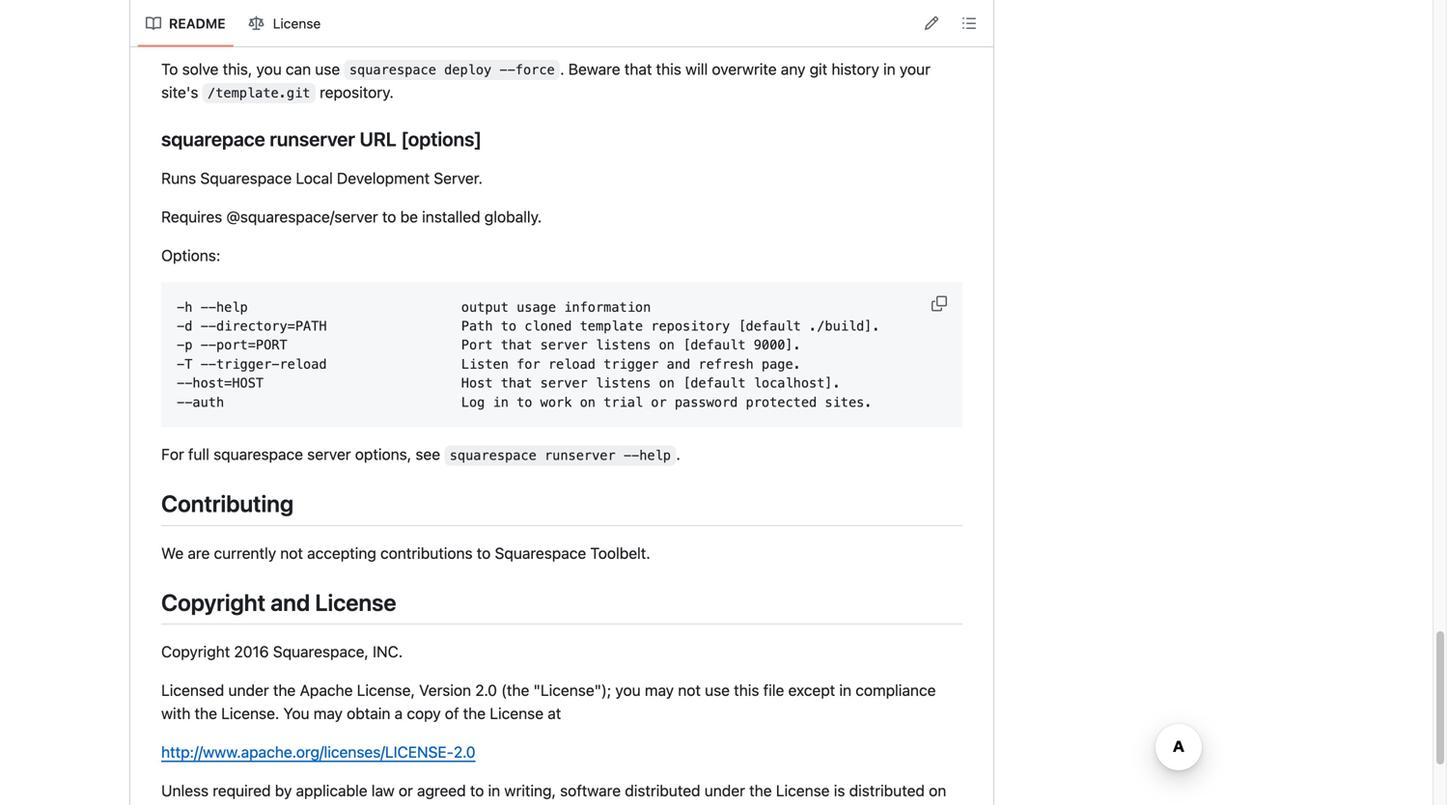Task type: locate. For each thing, give the bounding box(es) containing it.
9000].
[[754, 338, 801, 353]]

license,
[[357, 681, 415, 700]]

squarespace up contributing
[[214, 445, 303, 464]]

url
[[360, 127, 397, 150]]

http://www.apache.org/licenses/license-2.0
[[161, 743, 476, 761]]

1 horizontal spatial this
[[734, 681, 760, 700]]

the
[[273, 681, 296, 700], [195, 704, 217, 723], [463, 704, 486, 723], [750, 782, 772, 800]]

development
[[337, 169, 430, 187]]

1 vertical spatial .
[[676, 445, 681, 464]]

2 vertical spatial that
[[501, 376, 533, 391]]

in left your
[[884, 60, 896, 78]]

apache
[[300, 681, 353, 700]]

listens up trial
[[596, 376, 651, 391]]

you inside licensed under the apache license, version 2.0 (the "license"); you may not use this file except in compliance with the license. you may obtain a copy of the license at
[[616, 681, 641, 700]]

copyright for copyright and license
[[161, 589, 266, 616]]

copyright down are
[[161, 589, 266, 616]]

use inside licensed under the apache license, version 2.0 (the "license"); you may not use this file except in compliance with the license. you may obtain a copy of the license at
[[705, 681, 730, 700]]

0 vertical spatial may
[[645, 681, 674, 700]]

or right express
[[793, 805, 807, 805]]

0 vertical spatial copyright
[[161, 589, 266, 616]]

0 horizontal spatial or
[[399, 782, 413, 800]]

"license");
[[534, 681, 612, 700]]

2 listens from the top
[[596, 376, 651, 391]]

or
[[651, 395, 667, 410], [399, 782, 413, 800], [793, 805, 807, 805]]

0 vertical spatial 2.0
[[475, 681, 497, 700]]

"as
[[182, 805, 208, 805]]

reload up work at the left
[[548, 357, 596, 372]]

1 vertical spatial use
[[705, 681, 730, 700]]

2 horizontal spatial or
[[793, 805, 807, 805]]

unrelated
[[374, 9, 446, 24]]

reload
[[280, 357, 327, 372], [548, 357, 596, 372]]

2 copy image from the top
[[932, 296, 947, 311]]

1 vertical spatial may
[[314, 704, 343, 723]]

are
[[188, 544, 210, 562]]

license right law icon
[[273, 15, 321, 31]]

[default up password
[[683, 376, 746, 391]]

refusing
[[232, 9, 295, 24]]

server.
[[434, 169, 483, 187]]

and up copyright 2016 squarespace, inc.
[[271, 589, 310, 616]]

is
[[834, 782, 845, 800]]

1 copyright from the top
[[161, 589, 266, 616]]

localhost].
[[754, 376, 841, 391]]

0 horizontal spatial distributed
[[625, 782, 701, 800]]

runserver inside for full squarespace server options, see squarespace runserver --help .
[[545, 448, 616, 463]]

1 vertical spatial help
[[640, 448, 671, 463]]

in
[[884, 60, 896, 78], [493, 395, 509, 410], [840, 681, 852, 700], [488, 782, 500, 800]]

you right "license");
[[616, 681, 641, 700]]

edit file image
[[924, 15, 940, 31]]

1 vertical spatial squarespace
[[495, 544, 586, 562]]

license
[[273, 15, 321, 31], [315, 589, 396, 616], [490, 704, 544, 723], [776, 782, 830, 800]]

an
[[161, 805, 178, 805]]

copyright up "licensed"
[[161, 643, 230, 661]]

of
[[587, 805, 607, 805]]

squarespace
[[349, 63, 436, 78], [214, 445, 303, 464], [450, 448, 537, 463]]

0 horizontal spatial runserver
[[270, 127, 355, 150]]

copyright for copyright 2016 squarespace, inc.
[[161, 643, 230, 661]]

full
[[188, 445, 209, 464]]

http://www.apache.org/licenses/license-2.0 link
[[161, 743, 476, 761]]

@squarespace/server
[[226, 207, 378, 226]]

squarespace up repository.
[[349, 63, 436, 78]]

help up port=port
[[216, 300, 248, 315]]

that right beware
[[625, 60, 652, 78]]

listens up trigger
[[596, 338, 651, 353]]

for full squarespace server options, see squarespace runserver --help .
[[161, 445, 681, 464]]

runserver down work at the left
[[545, 448, 616, 463]]

cloned
[[525, 319, 572, 334]]

0 vertical spatial squarespace
[[200, 169, 292, 187]]

path
[[461, 319, 493, 334]]

1 copy image from the top
[[932, 5, 947, 21]]

2.0
[[475, 681, 497, 700], [454, 743, 476, 761]]

2.0 left (the
[[475, 681, 497, 700]]

squarespace inside to solve this, you can use squarespace deploy --force
[[349, 63, 436, 78]]

this inside . beware that this will overwrite any git history in your site's
[[656, 60, 682, 78]]

list
[[138, 8, 330, 39]]

1 vertical spatial 2.0
[[454, 743, 476, 761]]

1 vertical spatial this
[[734, 681, 760, 700]]

not left "file"
[[678, 681, 701, 700]]

either
[[690, 805, 730, 805]]

this left will
[[656, 60, 682, 78]]

/template.git
[[208, 86, 310, 101]]

0 vertical spatial that
[[625, 60, 652, 78]]

the down "licensed"
[[195, 704, 217, 723]]

on inside unless required by applicable law or agreed to in writing, software distributed under the license is distributed on an "as is" basis, without warranties or conditions of any kind, either express or implied. see th
[[929, 782, 947, 800]]

with
[[161, 704, 191, 723]]

license inside list
[[273, 15, 321, 31]]

requires @squarespace/server to be installed globally.
[[161, 207, 542, 226]]

distributed up kind,
[[625, 782, 701, 800]]

may down apache
[[314, 704, 343, 723]]

.
[[560, 60, 565, 78], [676, 445, 681, 464]]

d
[[185, 319, 193, 334]]

license left is
[[776, 782, 830, 800]]

1 vertical spatial runserver
[[545, 448, 616, 463]]

1 horizontal spatial or
[[651, 395, 667, 410]]

repository
[[651, 319, 730, 334]]

server down cloned
[[540, 338, 588, 353]]

book image
[[146, 16, 161, 31]]

under up license.
[[228, 681, 269, 700]]

1 horizontal spatial squarespace
[[495, 544, 586, 562]]

0 horizontal spatial under
[[228, 681, 269, 700]]

1 horizontal spatial runserver
[[545, 448, 616, 463]]

1 vertical spatial under
[[705, 782, 745, 800]]

0 horizontal spatial may
[[314, 704, 343, 723]]

unless required by applicable law or agreed to in writing, software distributed under the license is distributed on an "as is" basis, without warranties or conditions of any kind, either express or implied. see th
[[161, 782, 947, 805]]

server left 'options,'
[[307, 445, 351, 464]]

toolbelt.
[[591, 544, 651, 562]]

0 horizontal spatial this
[[656, 60, 682, 78]]

1 horizontal spatial not
[[678, 681, 701, 700]]

1 horizontal spatial reload
[[548, 357, 596, 372]]

2 copyright from the top
[[161, 643, 230, 661]]

or right trial
[[651, 395, 667, 410]]

0 horizontal spatial squarespace
[[214, 445, 303, 464]]

to down output
[[501, 319, 517, 334]]

1 horizontal spatial use
[[705, 681, 730, 700]]

0 vertical spatial or
[[651, 395, 667, 410]]

that down for
[[501, 376, 533, 391]]

beware
[[569, 60, 621, 78]]

in right "except"
[[840, 681, 852, 700]]

under up either
[[705, 782, 745, 800]]

reload down directory=path
[[280, 357, 327, 372]]

help down trial
[[640, 448, 671, 463]]

be
[[400, 207, 418, 226]]

this inside licensed under the apache license, version 2.0 (the "license"); you may not use this file except in compliance with the license. you may obtain a copy of the license at
[[734, 681, 760, 700]]

we
[[161, 544, 184, 562]]

the inside unless required by applicable law or agreed to in writing, software distributed under the license is distributed on an "as is" basis, without warranties or conditions of any kind, either express or implied. see th
[[750, 782, 772, 800]]

you up /template.git
[[256, 60, 282, 78]]

listens
[[596, 338, 651, 353], [596, 376, 651, 391]]

0 vertical spatial .
[[560, 60, 565, 78]]

in inside . beware that this will overwrite any git history in your site's
[[884, 60, 896, 78]]

merge
[[327, 9, 367, 24]]

port=port
[[216, 338, 287, 353]]

2 horizontal spatial squarespace
[[450, 448, 537, 463]]

1 vertical spatial copy image
[[932, 296, 947, 311]]

runserver
[[270, 127, 355, 150], [545, 448, 616, 463]]

0 horizontal spatial use
[[315, 60, 340, 78]]

squarespace inside for full squarespace server options, see squarespace runserver --help .
[[450, 448, 537, 463]]

1 horizontal spatial help
[[640, 448, 671, 463]]

this left "file"
[[734, 681, 760, 700]]

history
[[832, 60, 880, 78]]

fatal:
[[177, 9, 224, 24]]

can
[[286, 60, 311, 78]]

in left writing,
[[488, 782, 500, 800]]

use left "file"
[[705, 681, 730, 700]]

histories
[[453, 9, 525, 24]]

this
[[656, 60, 682, 78], [734, 681, 760, 700]]

0 horizontal spatial not
[[280, 544, 303, 562]]

0 horizontal spatial .
[[560, 60, 565, 78]]

0 vertical spatial this
[[656, 60, 682, 78]]

server up work at the left
[[540, 376, 588, 391]]

express
[[734, 805, 789, 805]]

see
[[870, 805, 897, 805]]

page.
[[762, 357, 801, 372]]

use
[[315, 60, 340, 78], [705, 681, 730, 700]]

distributed
[[625, 782, 701, 800], [849, 782, 925, 800]]

squarespace down the squarepace
[[200, 169, 292, 187]]

version
[[419, 681, 471, 700]]

. right force
[[560, 60, 565, 78]]

1 reload from the left
[[280, 357, 327, 372]]

solve
[[182, 60, 219, 78]]

information
[[564, 300, 651, 315]]

2016
[[234, 643, 269, 661]]

0 horizontal spatial help
[[216, 300, 248, 315]]

2 vertical spatial server
[[307, 445, 351, 464]]

licensed under the apache license, version 2.0 (the "license"); you may not use this file except in compliance with the license. you may obtain a copy of the license at
[[161, 681, 936, 723]]

1 horizontal spatial and
[[667, 357, 691, 372]]

1 vertical spatial you
[[616, 681, 641, 700]]

implied.
[[811, 805, 866, 805]]

0 horizontal spatial squarespace
[[200, 169, 292, 187]]

0 vertical spatial you
[[256, 60, 282, 78]]

server
[[540, 338, 588, 353], [540, 376, 588, 391], [307, 445, 351, 464]]

copyright 2016 squarespace, inc.
[[161, 643, 403, 661]]

. down password
[[676, 445, 681, 464]]

2.0 down of
[[454, 743, 476, 761]]

or up warranties
[[399, 782, 413, 800]]

runs squarespace local development server.
[[161, 169, 483, 187]]

and inside -h --help                           output usage information -d --directory=path                 path to cloned template repository [default ./build]. -p --port=port                      port that server listens on [default 9000]. -t --trigger-reload                 listen for reload trigger and refresh page. --host=host                         host that server listens on [default localhost]. --auth                              log in to work on trial or password protected sites.
[[667, 357, 691, 372]]

runserver up local
[[270, 127, 355, 150]]

0 vertical spatial copy image
[[932, 5, 947, 21]]

to left be
[[382, 207, 396, 226]]

and down repository
[[667, 357, 691, 372]]

1 distributed from the left
[[625, 782, 701, 800]]

h
[[185, 300, 193, 315]]

usage
[[517, 300, 556, 315]]

that up for
[[501, 338, 533, 353]]

0 vertical spatial and
[[667, 357, 691, 372]]

under inside licensed under the apache license, version 2.0 (the "license"); you may not use this file except in compliance with the license. you may obtain a copy of the license at
[[228, 681, 269, 700]]

. inside . beware that this will overwrite any git history in your site's
[[560, 60, 565, 78]]

distributed up see at the right of page
[[849, 782, 925, 800]]

0 vertical spatial help
[[216, 300, 248, 315]]

squarespace left toolbelt.
[[495, 544, 586, 562]]

copy image
[[932, 5, 947, 21], [932, 296, 947, 311]]

0 vertical spatial not
[[280, 544, 303, 562]]

0 horizontal spatial reload
[[280, 357, 327, 372]]

1 vertical spatial listens
[[596, 376, 651, 391]]

host=host
[[193, 376, 264, 391]]

1 horizontal spatial distributed
[[849, 782, 925, 800]]

squarespace
[[200, 169, 292, 187], [495, 544, 586, 562]]

in right log
[[493, 395, 509, 410]]

not right currently
[[280, 544, 303, 562]]

in inside unless required by applicable law or agreed to in writing, software distributed under the license is distributed on an "as is" basis, without warranties or conditions of any kind, either express or implied. see th
[[488, 782, 500, 800]]

required
[[213, 782, 271, 800]]

squarespace,
[[273, 643, 369, 661]]

0 vertical spatial under
[[228, 681, 269, 700]]

license down "accepting"
[[315, 589, 396, 616]]

0 horizontal spatial you
[[256, 60, 282, 78]]

the up you
[[273, 681, 296, 700]]

1 vertical spatial [default
[[683, 338, 746, 353]]

template
[[580, 319, 643, 334]]

accepting
[[307, 544, 376, 562]]

may right "license");
[[645, 681, 674, 700]]

0 horizontal spatial and
[[271, 589, 310, 616]]

1 vertical spatial copyright
[[161, 643, 230, 661]]

1 horizontal spatial squarespace
[[349, 63, 436, 78]]

you
[[256, 60, 282, 78], [616, 681, 641, 700]]

we are currently not accepting contributions to squarespace toolbelt.
[[161, 544, 651, 562]]

0 vertical spatial runserver
[[270, 127, 355, 150]]

this,
[[223, 60, 252, 78]]

in inside -h --help                           output usage information -d --directory=path                 path to cloned template repository [default ./build]. -p --port=port                      port that server listens on [default 9000]. -t --trigger-reload                 listen for reload trigger and refresh page. --host=host                         host that server listens on [default localhost]. --auth                              log in to work on trial or password protected sites.
[[493, 395, 509, 410]]

use right can
[[315, 60, 340, 78]]

the up express
[[750, 782, 772, 800]]

http://www.apache.org/licenses/license-
[[161, 743, 454, 761]]

squarespace down log
[[450, 448, 537, 463]]

1 vertical spatial not
[[678, 681, 701, 700]]

log
[[461, 395, 485, 410]]

squarespace for you
[[349, 63, 436, 78]]

[default up 9000].
[[738, 319, 801, 334]]

license down (the
[[490, 704, 544, 723]]

0 vertical spatial listens
[[596, 338, 651, 353]]

under inside unless required by applicable law or agreed to in writing, software distributed under the license is distributed on an "as is" basis, without warranties or conditions of any kind, either express or implied. see th
[[705, 782, 745, 800]]

1 horizontal spatial you
[[616, 681, 641, 700]]

to up or
[[470, 782, 484, 800]]

1 horizontal spatial under
[[705, 782, 745, 800]]

[default
[[738, 319, 801, 334], [683, 338, 746, 353], [683, 376, 746, 391]]

[default up refresh in the top of the page
[[683, 338, 746, 353]]



Task type: describe. For each thing, give the bounding box(es) containing it.
to left merge
[[303, 9, 319, 24]]

protected
[[746, 395, 817, 410]]

work
[[540, 395, 572, 410]]

outline image
[[962, 15, 977, 31]]

the right of
[[463, 704, 486, 723]]

auth
[[193, 395, 224, 410]]

applicable
[[296, 782, 368, 800]]

trial
[[604, 395, 643, 410]]

options,
[[355, 445, 412, 464]]

license link
[[241, 8, 330, 39]]

at
[[548, 704, 561, 723]]

compliance
[[856, 681, 936, 700]]

you
[[283, 704, 310, 723]]

agreed
[[417, 782, 466, 800]]

site's
[[161, 83, 198, 101]]

1 horizontal spatial .
[[676, 445, 681, 464]]

list containing readme
[[138, 8, 330, 39]]

./build].
[[809, 319, 880, 334]]

1 horizontal spatial may
[[645, 681, 674, 700]]

1 vertical spatial that
[[501, 338, 533, 353]]

help inside for full squarespace server options, see squarespace runserver --help .
[[640, 448, 671, 463]]

or inside -h --help                           output usage information -d --directory=path                 path to cloned template repository [default ./build]. -p --port=port                      port that server listens on [default 9000]. -t --trigger-reload                 listen for reload trigger and refresh page. --host=host                         host that server listens on [default localhost]. --auth                              log in to work on trial or password protected sites.
[[651, 395, 667, 410]]

readme
[[169, 15, 226, 31]]

help inside -h --help                           output usage information -d --directory=path                 path to cloned template repository [default ./build]. -p --port=port                      port that server listens on [default 9000]. -t --trigger-reload                 listen for reload trigger and refresh page. --host=host                         host that server listens on [default localhost]. --auth                              log in to work on trial or password protected sites.
[[216, 300, 248, 315]]

contributing
[[161, 490, 294, 517]]

file
[[764, 681, 785, 700]]

listen
[[461, 357, 509, 372]]

squarepace runserver url [options]
[[161, 127, 482, 150]]

/template.git repository.
[[208, 83, 394, 101]]

license inside licensed under the apache license, version 2.0 (the "license"); you may not use this file except in compliance with the license. you may obtain a copy of the license at
[[490, 704, 544, 723]]

license.
[[221, 704, 279, 723]]

in inside licensed under the apache license, version 2.0 (the "license"); you may not use this file except in compliance with the license. you may obtain a copy of the license at
[[840, 681, 852, 700]]

t
[[185, 357, 193, 372]]

0 vertical spatial server
[[540, 338, 588, 353]]

any
[[611, 805, 642, 805]]

to right the contributions
[[477, 544, 491, 562]]

port
[[461, 338, 493, 353]]

copy image for -h --help                           output usage information -d --directory=path                 path to cloned template repository [default ./build]. -p --port=port                      port that server listens on [default 9000]. -t --trigger-reload                 listen for reload trigger and refresh page. --host=host                         host that server listens on [default localhost]. --auth                              log in to work on trial or password protected sites.
[[932, 296, 947, 311]]

0 vertical spatial [default
[[738, 319, 801, 334]]

except
[[789, 681, 836, 700]]

or
[[464, 805, 485, 805]]

squarepace
[[161, 127, 265, 150]]

readme link
[[138, 8, 233, 39]]

a
[[395, 704, 403, 723]]

(the
[[501, 681, 530, 700]]

license inside unless required by applicable law or agreed to in writing, software distributed under the license is distributed on an "as is" basis, without warranties or conditions of any kind, either express or implied. see th
[[776, 782, 830, 800]]

password
[[675, 395, 738, 410]]

to left work at the left
[[517, 395, 533, 410]]

fatal: refusing to merge unrelated histories
[[177, 9, 525, 24]]

refresh
[[699, 357, 754, 372]]

will
[[686, 60, 708, 78]]

contributions
[[381, 544, 473, 562]]

obtain
[[347, 704, 391, 723]]

is"
[[212, 805, 232, 805]]

2 reload from the left
[[548, 357, 596, 372]]

see
[[416, 445, 440, 464]]

1 listens from the top
[[596, 338, 651, 353]]

not inside licensed under the apache license, version 2.0 (the "license"); you may not use this file except in compliance with the license. you may obtain a copy of the license at
[[678, 681, 701, 700]]

for
[[517, 357, 540, 372]]

2 distributed from the left
[[849, 782, 925, 800]]

without
[[288, 805, 359, 805]]

force
[[516, 63, 555, 78]]

1 vertical spatial or
[[399, 782, 413, 800]]

[options]
[[401, 127, 482, 150]]

installed
[[422, 207, 481, 226]]

conditions
[[489, 805, 583, 805]]

copyright and license
[[161, 589, 396, 616]]

software
[[560, 782, 621, 800]]

git
[[810, 60, 828, 78]]

that inside . beware that this will overwrite any git history in your site's
[[625, 60, 652, 78]]

unless
[[161, 782, 209, 800]]

of
[[445, 704, 459, 723]]

2 vertical spatial [default
[[683, 376, 746, 391]]

trigger
[[604, 357, 659, 372]]

1 vertical spatial and
[[271, 589, 310, 616]]

to solve this, you can use squarespace deploy --force
[[161, 60, 555, 78]]

output
[[461, 300, 509, 315]]

your
[[900, 60, 931, 78]]

1 vertical spatial server
[[540, 376, 588, 391]]

law image
[[249, 16, 264, 31]]

inc.
[[373, 643, 403, 661]]

squarespace for server
[[450, 448, 537, 463]]

licensed
[[161, 681, 224, 700]]

copy
[[407, 704, 441, 723]]

kind,
[[646, 805, 686, 805]]

2.0 inside licensed under the apache license, version 2.0 (the "license"); you may not use this file except in compliance with the license. you may obtain a copy of the license at
[[475, 681, 497, 700]]

copy image for fatal: refusing to merge unrelated histories
[[932, 5, 947, 21]]

globally.
[[485, 207, 542, 226]]

0 vertical spatial use
[[315, 60, 340, 78]]

for
[[161, 445, 184, 464]]

warranties
[[363, 805, 459, 805]]

host
[[461, 376, 493, 391]]

to inside unless required by applicable law or agreed to in writing, software distributed under the license is distributed on an "as is" basis, without warranties or conditions of any kind, either express or implied. see th
[[470, 782, 484, 800]]

. beware that this will overwrite any git history in your site's
[[161, 60, 931, 101]]

2 vertical spatial or
[[793, 805, 807, 805]]



Task type: vqa. For each thing, say whether or not it's contained in the screenshot.
the top 5
no



